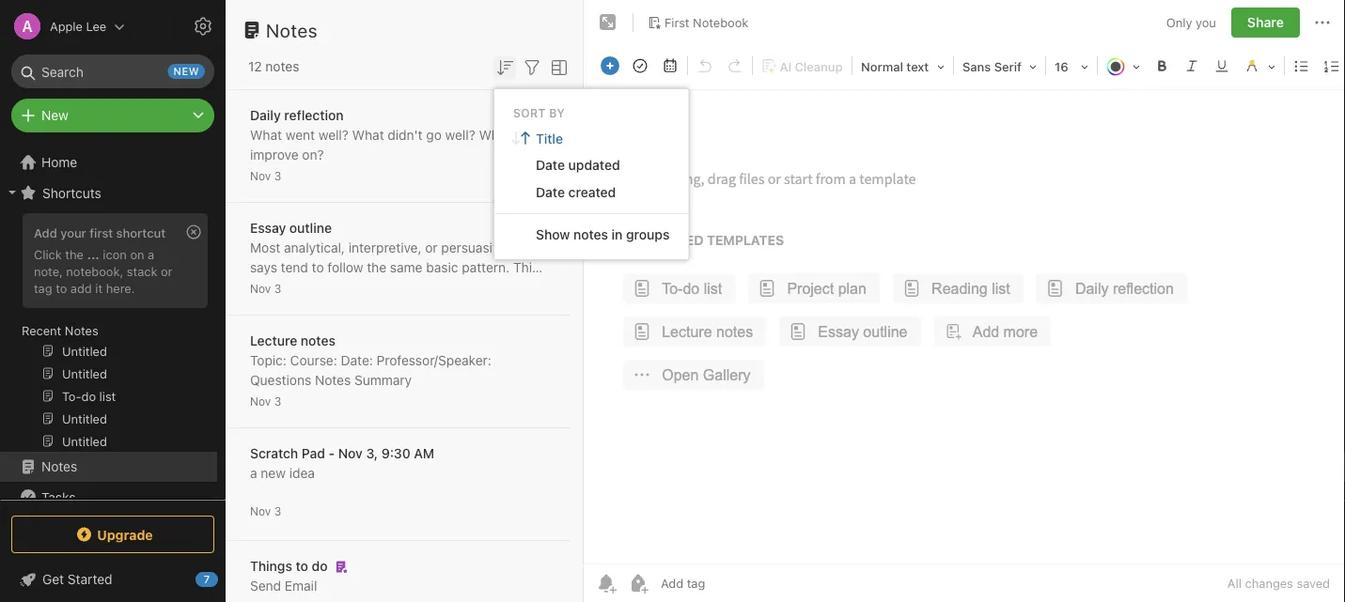Task type: locate. For each thing, give the bounding box(es) containing it.
what left didn't
[[352, 127, 384, 143]]

0 horizontal spatial to
[[56, 281, 67, 295]]

2 3 from the top
[[274, 283, 281, 296]]

idea
[[289, 466, 315, 481]]

calendar event image
[[657, 53, 684, 79]]

note,
[[34, 264, 63, 278]]

formulate
[[408, 280, 466, 295]]

pattern.
[[462, 260, 510, 276]]

you
[[1196, 15, 1217, 29], [383, 280, 405, 295]]

nov for says
[[250, 283, 271, 296]]

nov down a new idea
[[250, 505, 271, 519]]

groups
[[626, 227, 670, 242]]

new down scratch
[[261, 466, 286, 481]]

bold image
[[1149, 53, 1175, 79]]

shortcuts
[[42, 185, 101, 201]]

in
[[612, 227, 623, 242]]

2 horizontal spatial what
[[479, 127, 511, 143]]

structure
[[250, 280, 305, 295]]

to inside most analytical, interpretive, or persuasive es says tend to follow the same basic pattern. this structure should help you formulate effective outlines for most ...
[[312, 260, 324, 276]]

nov 3 for summary
[[250, 395, 281, 409]]

1 date from the top
[[536, 157, 565, 173]]

0 vertical spatial to
[[312, 260, 324, 276]]

well? down the 'reflection'
[[319, 127, 349, 143]]

professor/speaker:
[[377, 353, 492, 369]]

on?
[[302, 147, 324, 163]]

1 vertical spatial new
[[261, 466, 286, 481]]

Search text field
[[24, 55, 201, 88]]

0 vertical spatial notes
[[266, 59, 299, 74]]

all changes saved
[[1228, 577, 1331, 591]]

notes up course:
[[301, 333, 336, 349]]

should
[[309, 280, 350, 295]]

1 horizontal spatial to
[[296, 559, 308, 575]]

2 well? from the left
[[445, 127, 476, 143]]

outlines
[[250, 300, 298, 315]]

1 vertical spatial or
[[161, 264, 173, 278]]

updated
[[569, 157, 620, 173]]

the
[[65, 247, 84, 261], [367, 260, 387, 276]]

notes for lecture
[[301, 333, 336, 349]]

most
[[250, 240, 280, 256]]

1 vertical spatial to
[[56, 281, 67, 295]]

settings image
[[192, 15, 214, 38]]

send
[[250, 579, 281, 594]]

0 vertical spatial you
[[1196, 15, 1217, 29]]

the down interpretive,
[[367, 260, 387, 276]]

nov down 'questions'
[[250, 395, 271, 409]]

1 horizontal spatial the
[[367, 260, 387, 276]]

icon
[[103, 247, 127, 261]]

1 well? from the left
[[319, 127, 349, 143]]

a down scratch
[[250, 466, 257, 481]]

notes left in
[[574, 227, 608, 242]]

date down date updated
[[536, 184, 565, 200]]

notes
[[266, 59, 299, 74], [574, 227, 608, 242], [301, 333, 336, 349]]

notes right the recent
[[65, 323, 98, 338]]

1 horizontal spatial a
[[250, 466, 257, 481]]

1 nov 3 from the top
[[250, 170, 281, 183]]

3 down 'questions'
[[274, 395, 281, 409]]

nov 3 down improve
[[250, 170, 281, 183]]

add a reminder image
[[595, 573, 618, 595]]

... inside 'group'
[[87, 247, 100, 261]]

what left "can"
[[479, 127, 511, 143]]

3 down improve
[[274, 170, 281, 183]]

1 horizontal spatial what
[[352, 127, 384, 143]]

0 horizontal spatial the
[[65, 247, 84, 261]]

the down your
[[65, 247, 84, 261]]

for
[[301, 300, 318, 315]]

1 horizontal spatial you
[[1196, 15, 1217, 29]]

i
[[540, 127, 544, 143]]

0 vertical spatial new
[[174, 65, 199, 78]]

click to collapse image
[[219, 568, 233, 591]]

well?
[[319, 127, 349, 143], [445, 127, 476, 143]]

nov 3 down a new idea
[[250, 505, 281, 519]]

1 vertical spatial date
[[536, 184, 565, 200]]

you inside most analytical, interpretive, or persuasive es says tend to follow the same basic pattern. this structure should help you formulate effective outlines for most ...
[[383, 280, 405, 295]]

0 horizontal spatial what
[[250, 127, 282, 143]]

group containing add your first shortcut
[[0, 208, 217, 460]]

dropdown list menu
[[495, 125, 689, 248]]

outline
[[290, 221, 332, 236]]

1 horizontal spatial notes
[[301, 333, 336, 349]]

2 horizontal spatial notes
[[574, 227, 608, 242]]

2 vertical spatial to
[[296, 559, 308, 575]]

to inside "icon on a note, notebook, stack or tag to add it here."
[[56, 281, 67, 295]]

... down the help
[[356, 300, 367, 315]]

2 nov 3 from the top
[[250, 283, 281, 296]]

Insert field
[[596, 53, 624, 79]]

most analytical, interpretive, or persuasive es says tend to follow the same basic pattern. this structure should help you formulate effective outlines for most ...
[[250, 240, 539, 315]]

0 horizontal spatial you
[[383, 280, 405, 295]]

Account field
[[0, 8, 125, 45]]

0 horizontal spatial new
[[174, 65, 199, 78]]

0 horizontal spatial ...
[[87, 247, 100, 261]]

1 horizontal spatial ...
[[356, 300, 367, 315]]

1 vertical spatial a
[[250, 466, 257, 481]]

4 3 from the top
[[274, 505, 281, 519]]

add filters image
[[521, 56, 544, 79]]

nov up outlines
[[250, 283, 271, 296]]

add
[[34, 226, 57, 240]]

reflection
[[284, 108, 344, 123]]

show
[[536, 227, 570, 242]]

notes inside the dropdown list 'menu'
[[574, 227, 608, 242]]

2 date from the top
[[536, 184, 565, 200]]

More actions field
[[1312, 8, 1334, 38]]

all
[[1228, 577, 1242, 591]]

3 what from the left
[[479, 127, 511, 143]]

daily
[[250, 108, 281, 123]]

nov 3 down 'questions'
[[250, 395, 281, 409]]

email
[[285, 579, 317, 594]]

task image
[[627, 53, 654, 79]]

you right only on the right top of page
[[1196, 15, 1217, 29]]

new
[[174, 65, 199, 78], [261, 466, 286, 481]]

new inside search field
[[174, 65, 199, 78]]

to left the do
[[296, 559, 308, 575]]

sans
[[963, 60, 991, 74]]

to for says
[[312, 260, 324, 276]]

0 vertical spatial date
[[536, 157, 565, 173]]

by
[[549, 106, 565, 119]]

effective
[[470, 280, 523, 295]]

what
[[250, 127, 282, 143], [352, 127, 384, 143], [479, 127, 511, 143]]

click
[[34, 247, 62, 261]]

1 what from the left
[[250, 127, 282, 143]]

this
[[513, 260, 539, 276]]

or up basic
[[425, 240, 438, 256]]

1 horizontal spatial or
[[425, 240, 438, 256]]

a
[[148, 247, 154, 261], [250, 466, 257, 481]]

italic image
[[1179, 53, 1206, 79]]

2 horizontal spatial to
[[312, 260, 324, 276]]

sort
[[513, 106, 546, 119]]

tree containing home
[[0, 148, 226, 603]]

3 up outlines
[[274, 283, 281, 296]]

...
[[87, 247, 100, 261], [356, 300, 367, 315]]

well? right go
[[445, 127, 476, 143]]

3 down a new idea
[[274, 505, 281, 519]]

underline image
[[1209, 53, 1236, 79]]

1 vertical spatial notes
[[574, 227, 608, 242]]

new button
[[11, 99, 214, 133]]

nov for summary
[[250, 395, 271, 409]]

16
[[1055, 60, 1069, 74]]

date down title
[[536, 157, 565, 173]]

notes for show
[[574, 227, 608, 242]]

nov 3
[[250, 170, 281, 183], [250, 283, 281, 296], [250, 395, 281, 409], [250, 505, 281, 519]]

or right stack
[[161, 264, 173, 278]]

notes down course:
[[315, 373, 351, 388]]

notes up 'tasks'
[[41, 459, 77, 475]]

bulleted list image
[[1289, 53, 1316, 79]]

or
[[425, 240, 438, 256], [161, 264, 173, 278]]

2 vertical spatial notes
[[301, 333, 336, 349]]

notes right the 12
[[266, 59, 299, 74]]

0 horizontal spatial notes
[[266, 59, 299, 74]]

tree
[[0, 148, 226, 603]]

help
[[353, 280, 379, 295]]

1 vertical spatial you
[[383, 280, 405, 295]]

1 horizontal spatial new
[[261, 466, 286, 481]]

0 horizontal spatial or
[[161, 264, 173, 278]]

nov 3 up outlines
[[250, 283, 281, 296]]

1 horizontal spatial well?
[[445, 127, 476, 143]]

1 3 from the top
[[274, 170, 281, 183]]

you down same
[[383, 280, 405, 295]]

group
[[0, 208, 217, 460]]

0 vertical spatial a
[[148, 247, 154, 261]]

the inside 'group'
[[65, 247, 84, 261]]

View options field
[[544, 55, 571, 79]]

3,
[[366, 446, 378, 462]]

3 for says
[[274, 283, 281, 296]]

get
[[42, 572, 64, 588]]

3 nov 3 from the top
[[250, 395, 281, 409]]

0 horizontal spatial well?
[[319, 127, 349, 143]]

saved
[[1297, 577, 1331, 591]]

a right on
[[148, 247, 154, 261]]

first
[[665, 15, 690, 29]]

nov
[[250, 170, 271, 183], [250, 283, 271, 296], [250, 395, 271, 409], [338, 446, 363, 462], [250, 505, 271, 519]]

normal text
[[861, 60, 929, 74]]

9:30
[[382, 446, 411, 462]]

summary
[[354, 373, 412, 388]]

Heading level field
[[855, 53, 952, 80]]

nov down improve
[[250, 170, 271, 183]]

... up notebook,
[[87, 247, 100, 261]]

things to do
[[250, 559, 328, 575]]

home
[[41, 155, 77, 170]]

note list element
[[226, 0, 584, 603]]

what down daily on the left of page
[[250, 127, 282, 143]]

basic
[[426, 260, 458, 276]]

Help and Learning task checklist field
[[0, 565, 226, 595]]

icon on a note, notebook, stack or tag to add it here.
[[34, 247, 173, 295]]

0 vertical spatial ...
[[87, 247, 100, 261]]

new down settings image
[[174, 65, 199, 78]]

date for date created
[[536, 184, 565, 200]]

follow
[[328, 260, 363, 276]]

upgrade
[[97, 527, 153, 543]]

0 horizontal spatial a
[[148, 247, 154, 261]]

notes for 12
[[266, 59, 299, 74]]

0 vertical spatial or
[[425, 240, 438, 256]]

Note Editor text field
[[584, 90, 1346, 564]]

to down analytical,
[[312, 260, 324, 276]]

to
[[312, 260, 324, 276], [56, 281, 67, 295], [296, 559, 308, 575]]

topic:
[[250, 353, 287, 369]]

1 vertical spatial ...
[[356, 300, 367, 315]]

Font family field
[[956, 53, 1044, 80]]

more actions image
[[1312, 11, 1334, 34]]

share button
[[1232, 8, 1301, 38]]

send email
[[250, 579, 317, 594]]

it
[[95, 281, 103, 295]]

3 3 from the top
[[274, 395, 281, 409]]

to right "tag"
[[56, 281, 67, 295]]



Task type: describe. For each thing, give the bounding box(es) containing it.
or inside "icon on a note, notebook, stack or tag to add it here."
[[161, 264, 173, 278]]

created
[[569, 184, 616, 200]]

date for date updated
[[536, 157, 565, 173]]

course:
[[290, 353, 337, 369]]

only
[[1167, 15, 1193, 29]]

nov for well?
[[250, 170, 271, 183]]

sort by
[[513, 106, 565, 119]]

improve
[[250, 147, 299, 163]]

scratch pad - nov 3, 9:30 am
[[250, 446, 435, 462]]

expand note image
[[597, 11, 620, 34]]

share
[[1248, 15, 1285, 30]]

apple lee
[[50, 19, 106, 33]]

date created link
[[495, 178, 689, 205]]

home link
[[0, 148, 226, 178]]

same
[[390, 260, 423, 276]]

lecture
[[250, 333, 297, 349]]

only you
[[1167, 15, 1217, 29]]

says
[[250, 240, 531, 276]]

add tag image
[[627, 573, 650, 595]]

Font color field
[[1100, 53, 1147, 80]]

a new idea
[[250, 466, 315, 481]]

group inside tree
[[0, 208, 217, 460]]

date updated
[[536, 157, 620, 173]]

recent notes
[[22, 323, 98, 338]]

went
[[286, 127, 315, 143]]

changes
[[1246, 577, 1294, 591]]

tag
[[34, 281, 52, 295]]

apple
[[50, 19, 83, 33]]

nov right - at the bottom
[[338, 446, 363, 462]]

new search field
[[24, 55, 205, 88]]

4 nov 3 from the top
[[250, 505, 281, 519]]

add
[[70, 281, 92, 295]]

Sort options field
[[494, 55, 516, 79]]

things
[[250, 559, 292, 575]]

7
[[204, 574, 210, 586]]

recent
[[22, 323, 61, 338]]

can
[[515, 127, 537, 143]]

tasks button
[[0, 482, 217, 513]]

tend
[[281, 260, 308, 276]]

lecture notes
[[250, 333, 336, 349]]

notebook,
[[66, 264, 123, 278]]

what went well? what didn't go well? what can i improve on?
[[250, 127, 544, 163]]

scratch
[[250, 446, 298, 462]]

3 for well?
[[274, 170, 281, 183]]

12 notes
[[248, 59, 299, 74]]

persuasive
[[441, 240, 507, 256]]

title link
[[495, 125, 689, 152]]

note window element
[[584, 0, 1346, 603]]

essay
[[250, 221, 286, 236]]

get started
[[42, 572, 112, 588]]

first
[[90, 226, 113, 240]]

a inside "icon on a note, notebook, stack or tag to add it here."
[[148, 247, 154, 261]]

nov 3 for well?
[[250, 170, 281, 183]]

2 what from the left
[[352, 127, 384, 143]]

shortcuts button
[[0, 178, 217, 208]]

a inside note list element
[[250, 466, 257, 481]]

3 for summary
[[274, 395, 281, 409]]

notes inside topic: course: date: professor/speaker: questions notes summary
[[315, 373, 351, 388]]

12
[[248, 59, 262, 74]]

-
[[329, 446, 335, 462]]

didn't
[[388, 127, 423, 143]]

tasks
[[41, 490, 76, 505]]

topic: course: date: professor/speaker: questions notes summary
[[250, 353, 492, 388]]

started
[[68, 572, 112, 588]]

to for or
[[56, 281, 67, 295]]

... inside most analytical, interpretive, or persuasive es says tend to follow the same basic pattern. this structure should help you formulate effective outlines for most ...
[[356, 300, 367, 315]]

Add tag field
[[659, 576, 800, 592]]

here.
[[106, 281, 135, 295]]

Add filters field
[[521, 55, 544, 79]]

stack
[[127, 264, 157, 278]]

show notes in groups
[[536, 227, 670, 242]]

serif
[[995, 60, 1022, 74]]

questions
[[250, 373, 311, 388]]

go
[[426, 127, 442, 143]]

add your first shortcut
[[34, 226, 166, 240]]

Font size field
[[1049, 53, 1096, 80]]

notes link
[[0, 452, 217, 482]]

new
[[41, 108, 68, 123]]

numbered list image
[[1319, 53, 1346, 79]]

first notebook button
[[641, 9, 755, 36]]

or inside most analytical, interpretive, or persuasive es says tend to follow the same basic pattern. this structure should help you formulate effective outlines for most ...
[[425, 240, 438, 256]]

date created
[[536, 184, 616, 200]]

on
[[130, 247, 144, 261]]

normal
[[861, 60, 904, 74]]

new inside note list element
[[261, 466, 286, 481]]

you inside note window element
[[1196, 15, 1217, 29]]

essay outline
[[250, 221, 332, 236]]

lee
[[86, 19, 106, 33]]

most
[[322, 300, 352, 315]]

nov 3 for says
[[250, 283, 281, 296]]

sans serif
[[963, 60, 1022, 74]]

Highlight field
[[1238, 53, 1283, 80]]

am
[[414, 446, 435, 462]]

the inside most analytical, interpretive, or persuasive es says tend to follow the same basic pattern. this structure should help you formulate effective outlines for most ...
[[367, 260, 387, 276]]

notes up 12 notes on the left
[[266, 19, 318, 41]]

daily reflection
[[250, 108, 344, 123]]

date updated link
[[495, 152, 689, 178]]

title
[[536, 131, 563, 146]]

analytical,
[[284, 240, 345, 256]]

es
[[510, 240, 531, 256]]

show notes in groups link
[[495, 221, 689, 248]]

first notebook
[[665, 15, 749, 29]]



Task type: vqa. For each thing, say whether or not it's contained in the screenshot.
Untitled "button"
no



